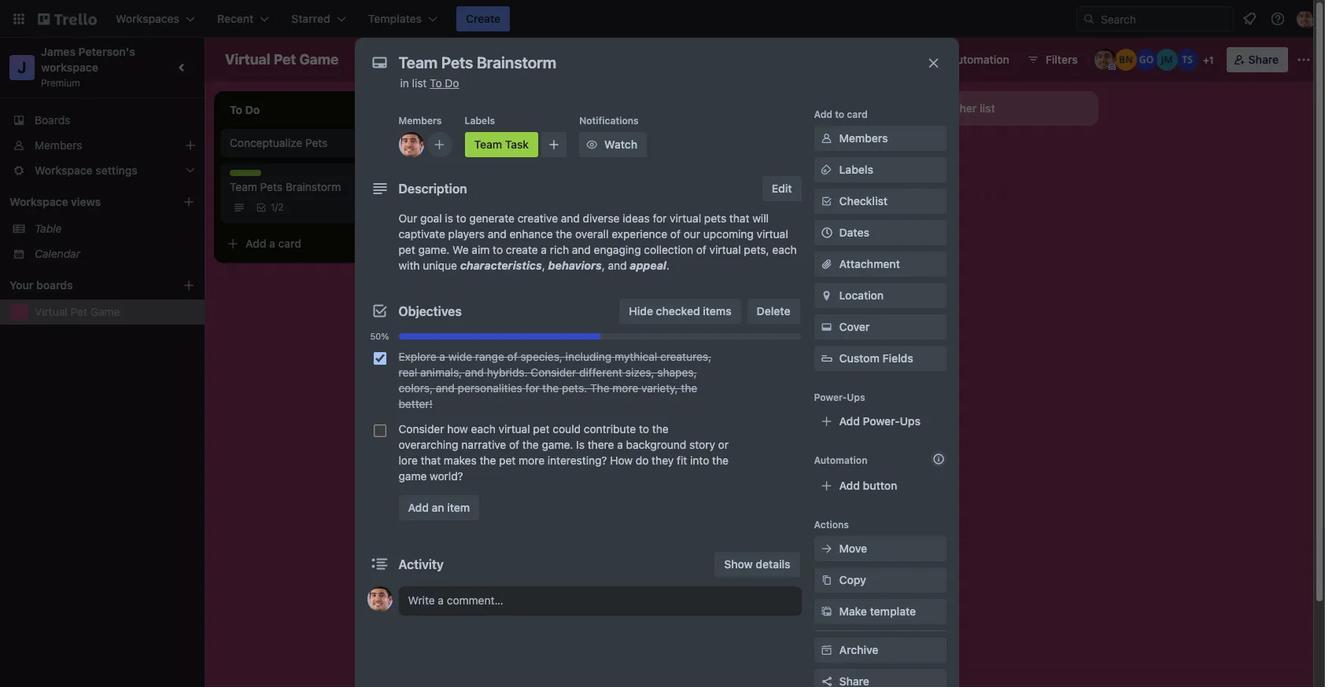 Task type: vqa. For each thing, say whether or not it's contained in the screenshot.
James Peterson (jamespeterson93) icon inside Primary "element"
yes



Task type: describe. For each thing, give the bounding box(es) containing it.
to up characteristics
[[493, 243, 503, 257]]

generate
[[469, 212, 515, 225]]

colors,
[[399, 382, 433, 395]]

create button
[[456, 6, 510, 31]]

of inside explore a wide range of species, including mythical creatures, real animals, and hybrids. consider different sizes, shapes, colors, and personalities for the pets. the more variety, the better!
[[507, 350, 517, 364]]

captivate
[[399, 227, 445, 241]]

better!
[[399, 397, 433, 411]]

fields
[[882, 352, 913, 365]]

team for team task team pets brainstorm
[[230, 170, 254, 182]]

+
[[1203, 54, 1209, 66]]

cover
[[839, 320, 870, 334]]

1 horizontal spatial pets
[[305, 136, 328, 150]]

peterson's
[[78, 45, 135, 58]]

explore
[[399, 350, 436, 364]]

1 create from template… image from the left
[[626, 143, 639, 156]]

fit
[[677, 454, 687, 467]]

Search field
[[1095, 7, 1233, 31]]

edit
[[772, 182, 792, 195]]

diverse
[[583, 212, 620, 225]]

collection
[[644, 243, 693, 257]]

item
[[447, 501, 470, 515]]

behaviors
[[548, 259, 602, 272]]

narrative
[[461, 438, 506, 452]]

2
[[278, 201, 284, 213]]

add button button
[[814, 474, 946, 499]]

and down generate
[[488, 227, 507, 241]]

virtual down will
[[757, 227, 788, 241]]

is
[[445, 212, 453, 225]]

appeal
[[630, 259, 666, 272]]

could
[[553, 423, 581, 436]]

pets,
[[744, 243, 769, 257]]

workspace views
[[9, 195, 101, 209]]

add a card for create from template… image
[[245, 237, 301, 250]]

each inside our goal is to generate creative and diverse ideas for virtual pets that will captivate players and enhance the overall experience of our upcoming virtual pet game. we aim to create a rich and engaging collection of virtual pets, each with unique
[[772, 243, 797, 257]]

attachment button
[[814, 252, 946, 277]]

workspace visible button
[[378, 47, 510, 72]]

is
[[576, 438, 585, 452]]

show menu image
[[1296, 52, 1312, 68]]

0 horizontal spatial labels
[[465, 115, 495, 127]]

our
[[399, 212, 417, 225]]

custom fields
[[839, 352, 913, 365]]

explore a wide range of species, including mythical creatures, real animals, and hybrids. consider different sizes, shapes, colors, and personalities for the pets. the more variety, the better!
[[399, 350, 711, 411]]

checked
[[656, 305, 700, 318]]

0 horizontal spatial 1
[[271, 201, 275, 213]]

add a card for 2nd create from template… icon from right
[[469, 142, 525, 156]]

engaging
[[594, 243, 641, 257]]

create
[[466, 12, 501, 25]]

range
[[475, 350, 504, 364]]

copy link
[[814, 568, 946, 593]]

overall
[[575, 227, 609, 241]]

0 horizontal spatial automation
[[814, 455, 867, 467]]

add a card button for 2nd create from template… icon from right
[[444, 137, 620, 162]]

objectives
[[399, 305, 462, 319]]

in
[[400, 76, 409, 90]]

virtual inside virtual pet game link
[[35, 305, 68, 319]]

show details
[[724, 558, 790, 571]]

premium
[[41, 77, 80, 89]]

unique
[[423, 259, 457, 272]]

checklist link
[[814, 189, 946, 214]]

interesting?
[[548, 454, 607, 467]]

and down engaging
[[608, 259, 627, 272]]

how
[[610, 454, 633, 467]]

0 notifications image
[[1240, 9, 1259, 28]]

team for team task
[[474, 138, 502, 151]]

the right narrative on the left
[[522, 438, 539, 452]]

enhance
[[510, 227, 553, 241]]

Explore a wide range of species, including mythical creatures, real animals, and hybrids. Consider different sizes, shapes, colors, and personalities for the pets. The more variety, the better! checkbox
[[373, 353, 386, 365]]

conceptualize pets link
[[230, 135, 412, 151]]

labels link
[[814, 157, 946, 183]]

our goal is to generate creative and diverse ideas for virtual pets that will captivate players and enhance the overall experience of our upcoming virtual pet game. we aim to create a rich and engaging collection of virtual pets, each with unique
[[399, 212, 797, 272]]

50%
[[370, 331, 389, 341]]

pets inside team task team pets brainstorm
[[260, 180, 282, 194]]

1 vertical spatial color: bold lime, title: "team task" element
[[230, 170, 278, 182]]

0 vertical spatial color: bold lime, title: "team task" element
[[465, 132, 538, 157]]

pet inside the board name text box
[[274, 51, 296, 68]]

+ 1
[[1203, 54, 1214, 66]]

that inside consider how each virtual pet could contribute to the overarching narrative of the game. is there a background story or lore that makes the pet more interesting? how do they fit into the game world?
[[421, 454, 441, 467]]

more inside explore a wide range of species, including mythical creatures, real animals, and hybrids. consider different sizes, shapes, colors, and personalities for the pets. the more variety, the better!
[[612, 382, 638, 395]]

for inside our goal is to generate creative and diverse ideas for virtual pets that will captivate players and enhance the overall experience of our upcoming virtual pet game. we aim to create a rich and engaging collection of virtual pets, each with unique
[[653, 212, 667, 225]]

the inside our goal is to generate creative and diverse ideas for virtual pets that will captivate players and enhance the overall experience of our upcoming virtual pet game. we aim to create a rich and engaging collection of virtual pets, each with unique
[[556, 227, 572, 241]]

game inside virtual pet game link
[[90, 305, 120, 319]]

hybrids.
[[487, 366, 528, 379]]

1 horizontal spatial members
[[399, 115, 442, 127]]

sm image for cover
[[819, 319, 834, 335]]

do
[[636, 454, 649, 467]]

gary orlando (garyorlando) image
[[1135, 49, 1157, 71]]

aim
[[472, 243, 490, 257]]

experience
[[612, 227, 667, 241]]

workspace
[[41, 61, 98, 74]]

mythical
[[615, 350, 657, 364]]

a right 'add members to card' icon
[[493, 142, 499, 156]]

calendar link
[[35, 246, 195, 262]]

1 , from the left
[[542, 259, 545, 272]]

workspace for workspace views
[[9, 195, 68, 209]]

sm image for archive
[[819, 643, 834, 659]]

actions
[[814, 519, 849, 531]]

of down our
[[696, 243, 706, 257]]

pet inside our goal is to generate creative and diverse ideas for virtual pets that will captivate players and enhance the overall experience of our upcoming virtual pet game. we aim to create a rich and engaging collection of virtual pets, each with unique
[[399, 243, 415, 257]]

each inside consider how each virtual pet could contribute to the overarching narrative of the game. is there a background story or lore that makes the pet more interesting? how do they fit into the game world?
[[471, 423, 496, 436]]

your boards with 1 items element
[[9, 276, 159, 295]]

ideas
[[623, 212, 650, 225]]

/
[[275, 201, 278, 213]]

will
[[752, 212, 769, 225]]

.
[[666, 259, 669, 272]]

into
[[690, 454, 709, 467]]

conceptualize
[[230, 136, 302, 150]]

2 create from template… image from the left
[[850, 143, 862, 156]]

pets
[[704, 212, 726, 225]]

0 vertical spatial 1
[[1209, 54, 1214, 66]]

0 vertical spatial ups
[[847, 392, 865, 404]]

goal
[[420, 212, 442, 225]]

notifications
[[579, 115, 639, 127]]

sm image for members
[[819, 131, 834, 146]]

task for team task team pets brainstorm
[[257, 170, 278, 182]]

views
[[71, 195, 101, 209]]

an
[[432, 501, 444, 515]]

1 vertical spatial pet
[[71, 305, 87, 319]]

0 vertical spatial power-
[[814, 392, 847, 404]]

card for 2nd create from template… icon from right
[[502, 142, 525, 156]]

pets.
[[562, 382, 587, 395]]

cover link
[[814, 315, 946, 340]]

and down the animals, at the bottom left of the page
[[436, 382, 455, 395]]

a down /
[[269, 237, 275, 250]]

add power-ups
[[839, 415, 921, 428]]

hide checked items link
[[620, 299, 741, 324]]

list inside "add another list" button
[[980, 102, 995, 115]]

james peterson's workspace premium
[[41, 45, 138, 89]]

sm image for checklist
[[819, 194, 834, 209]]

creative
[[518, 212, 558, 225]]

including
[[565, 350, 612, 364]]

1 horizontal spatial power-
[[863, 415, 900, 428]]

they
[[652, 454, 674, 467]]



Task type: locate. For each thing, give the bounding box(es) containing it.
labels
[[465, 115, 495, 127], [839, 163, 873, 176]]

0 horizontal spatial members link
[[0, 133, 205, 158]]

create from template… image
[[626, 143, 639, 156], [850, 143, 862, 156]]

2 vertical spatial card
[[278, 237, 301, 250]]

characteristics , behaviors , and appeal .
[[460, 259, 669, 272]]

to up the labels link
[[835, 109, 844, 120]]

brainstorm
[[285, 180, 341, 194]]

pet
[[274, 51, 296, 68], [71, 305, 87, 319]]

jeremy miller (jeremymiller198) image
[[1156, 49, 1178, 71]]

sm image inside location link
[[819, 288, 834, 304]]

the down or
[[712, 454, 729, 467]]

sm image for make template
[[819, 604, 834, 620]]

to up background
[[639, 423, 649, 436]]

pets up /
[[260, 180, 282, 194]]

1 vertical spatial task
[[257, 170, 278, 182]]

description
[[399, 182, 467, 196]]

consider down species,
[[531, 366, 576, 379]]

5 sm image from the top
[[819, 643, 834, 659]]

of right narrative on the left
[[509, 438, 519, 452]]

make template link
[[814, 600, 946, 625]]

real
[[399, 366, 417, 379]]

0 horizontal spatial virtual
[[35, 305, 68, 319]]

4 sm image from the top
[[819, 319, 834, 335]]

2 , from the left
[[602, 259, 605, 272]]

a inside consider how each virtual pet could contribute to the overarching narrative of the game. is there a background story or lore that makes the pet more interesting? how do they fit into the game world?
[[617, 438, 623, 452]]

1 horizontal spatial that
[[729, 212, 749, 225]]

players
[[448, 227, 485, 241]]

virtual up our
[[670, 212, 701, 225]]

conceptualize pets
[[230, 136, 328, 150]]

1 vertical spatial power-
[[863, 415, 900, 428]]

star or unstar board image
[[356, 54, 369, 66]]

boards
[[35, 113, 70, 127]]

1 vertical spatial workspace
[[9, 195, 68, 209]]

background
[[626, 438, 686, 452]]

of left our
[[670, 227, 681, 241]]

ups down "fields"
[[900, 415, 921, 428]]

0 horizontal spatial add a card
[[245, 237, 301, 250]]

sm image for copy
[[819, 573, 834, 589]]

3 sm image from the top
[[819, 288, 834, 304]]

animals,
[[420, 366, 462, 379]]

power- down the power-ups
[[863, 415, 900, 428]]

team task
[[474, 138, 529, 151]]

the up rich
[[556, 227, 572, 241]]

task for team task
[[505, 138, 529, 151]]

add a card button for create from template… image
[[220, 231, 397, 257]]

, left behaviors on the top left of the page
[[542, 259, 545, 272]]

labels up checklist
[[839, 163, 873, 176]]

0 vertical spatial pet
[[399, 243, 415, 257]]

0 vertical spatial game
[[299, 51, 339, 68]]

sm image inside the archive link
[[819, 643, 834, 659]]

1 right tara schultz (taraschultz7) image
[[1209, 54, 1214, 66]]

custom fields button
[[814, 351, 946, 367]]

delete link
[[747, 299, 800, 324]]

0 vertical spatial list
[[412, 76, 427, 90]]

james peterson (jamespeterson93) image
[[397, 198, 415, 217]]

, down engaging
[[602, 259, 605, 272]]

add a card button up creative
[[444, 137, 620, 162]]

1 vertical spatial virtual
[[35, 305, 68, 319]]

0 horizontal spatial game.
[[418, 243, 450, 257]]

contribute
[[584, 423, 636, 436]]

game. inside our goal is to generate creative and diverse ideas for virtual pets that will captivate players and enhance the overall experience of our upcoming virtual pet game. we aim to create a rich and engaging collection of virtual pets, each with unique
[[418, 243, 450, 257]]

that down "overarching"
[[421, 454, 441, 467]]

add board image
[[183, 279, 195, 292]]

Consider how each virtual pet could contribute to the overarching narrative of the game. Is there a background story or lore that makes the pet more interesting? How do they fit into the game world? checkbox
[[373, 425, 386, 437]]

sm image for location
[[819, 288, 834, 304]]

board
[[540, 53, 571, 66]]

for down hybrids.
[[525, 382, 539, 395]]

0 horizontal spatial card
[[278, 237, 301, 250]]

sm image
[[819, 131, 834, 146], [819, 162, 834, 178], [819, 288, 834, 304], [819, 319, 834, 335], [819, 643, 834, 659]]

dates button
[[814, 220, 946, 245]]

virtual inside the board name text box
[[225, 51, 270, 68]]

game left star or unstar board icon
[[299, 51, 339, 68]]

more inside consider how each virtual pet could contribute to the overarching narrative of the game. is there a background story or lore that makes the pet more interesting? how do they fit into the game world?
[[519, 454, 545, 467]]

of up hybrids.
[[507, 350, 517, 364]]

another
[[936, 102, 977, 115]]

game. inside consider how each virtual pet could contribute to the overarching narrative of the game. is there a background story or lore that makes the pet more interesting? how do they fit into the game world?
[[542, 438, 573, 452]]

each right pets,
[[772, 243, 797, 257]]

game. up unique
[[418, 243, 450, 257]]

1
[[1209, 54, 1214, 66], [271, 201, 275, 213]]

sm image left make
[[819, 604, 834, 620]]

task up /
[[257, 170, 278, 182]]

1 horizontal spatial virtual pet game
[[225, 51, 339, 68]]

1 horizontal spatial game
[[299, 51, 339, 68]]

sm image left location
[[819, 288, 834, 304]]

location link
[[814, 283, 946, 308]]

add a card button down 2
[[220, 231, 397, 257]]

add a card
[[469, 142, 525, 156], [245, 237, 301, 250]]

move
[[839, 542, 867, 556]]

a left rich
[[541, 243, 547, 257]]

sm image inside make template link
[[819, 604, 834, 620]]

automation button
[[927, 47, 1019, 72]]

sm image right edit button
[[819, 162, 834, 178]]

pet left star or unstar board icon
[[274, 51, 296, 68]]

create from template… image
[[403, 238, 415, 250]]

sm image up add another list
[[927, 47, 949, 69]]

1 vertical spatial for
[[525, 382, 539, 395]]

1 vertical spatial 1
[[271, 201, 275, 213]]

0 vertical spatial virtual pet game
[[225, 51, 339, 68]]

sm image left checklist
[[819, 194, 834, 209]]

custom
[[839, 352, 880, 365]]

0 horizontal spatial power-
[[814, 392, 847, 404]]

pet up "with"
[[399, 243, 415, 257]]

create from template… image up the labels link
[[850, 143, 862, 156]]

0 vertical spatial automation
[[949, 53, 1009, 66]]

power- down custom
[[814, 392, 847, 404]]

a inside explore a wide range of species, including mythical creatures, real animals, and hybrids. consider different sizes, shapes, colors, and personalities for the pets. the more variety, the better!
[[439, 350, 445, 364]]

1 vertical spatial game.
[[542, 438, 573, 452]]

the
[[556, 227, 572, 241], [542, 382, 559, 395], [681, 382, 697, 395], [652, 423, 669, 436], [522, 438, 539, 452], [480, 454, 496, 467], [712, 454, 729, 467]]

sm image inside the labels link
[[819, 162, 834, 178]]

0 horizontal spatial add a card button
[[220, 231, 397, 257]]

board link
[[513, 47, 580, 72]]

overarching
[[399, 438, 458, 452]]

delete
[[757, 305, 790, 318]]

0 vertical spatial each
[[772, 243, 797, 257]]

add a card down /
[[245, 237, 301, 250]]

show
[[724, 558, 753, 571]]

add members to card image
[[433, 137, 446, 153]]

pet down narrative on the left
[[499, 454, 516, 467]]

a up the animals, at the bottom left of the page
[[439, 350, 445, 364]]

pet down "your boards with 1 items" element
[[71, 305, 87, 319]]

sm image left cover
[[819, 319, 834, 335]]

0 vertical spatial card
[[847, 109, 868, 120]]

Write a comment text field
[[399, 587, 801, 615]]

virtual down upcoming
[[709, 243, 741, 257]]

1 horizontal spatial consider
[[531, 366, 576, 379]]

add button
[[839, 479, 897, 493]]

the down narrative on the left
[[480, 454, 496, 467]]

sm image
[[927, 47, 949, 69], [584, 137, 600, 153], [819, 194, 834, 209], [819, 541, 834, 557], [819, 573, 834, 589], [819, 604, 834, 620]]

1 vertical spatial that
[[421, 454, 441, 467]]

game inside the board name text box
[[299, 51, 339, 68]]

0 vertical spatial labels
[[465, 115, 495, 127]]

watch button
[[579, 132, 647, 157]]

add
[[913, 102, 934, 115], [814, 109, 832, 120], [469, 142, 490, 156], [245, 237, 266, 250], [839, 415, 860, 428], [839, 479, 860, 493], [408, 501, 429, 515]]

sm image inside "checklist" link
[[819, 194, 834, 209]]

1 horizontal spatial workspace
[[406, 53, 464, 66]]

consider up "overarching"
[[399, 423, 444, 436]]

2 horizontal spatial pet
[[533, 423, 550, 436]]

ups up add power-ups
[[847, 392, 865, 404]]

that inside our goal is to generate creative and diverse ideas for virtual pets that will captivate players and enhance the overall experience of our upcoming virtual pet game. we aim to create a rich and engaging collection of virtual pets, each with unique
[[729, 212, 749, 225]]

each up narrative on the left
[[471, 423, 496, 436]]

members down add to card
[[839, 131, 888, 145]]

game
[[399, 470, 427, 483]]

0 horizontal spatial virtual pet game
[[35, 305, 120, 319]]

workspace inside button
[[406, 53, 464, 66]]

1 vertical spatial more
[[519, 454, 545, 467]]

1 horizontal spatial add a card button
[[444, 137, 620, 162]]

makes
[[444, 454, 477, 467]]

2 sm image from the top
[[819, 162, 834, 178]]

1 horizontal spatial pet
[[499, 454, 516, 467]]

1 vertical spatial ups
[[900, 415, 921, 428]]

objectives group
[[367, 345, 801, 489]]

1 horizontal spatial for
[[653, 212, 667, 225]]

0 horizontal spatial ,
[[542, 259, 545, 272]]

0 vertical spatial for
[[653, 212, 667, 225]]

2 horizontal spatial card
[[847, 109, 868, 120]]

of inside consider how each virtual pet could contribute to the overarching narrative of the game. is there a background story or lore that makes the pet more interesting? how do they fit into the game world?
[[509, 438, 519, 452]]

0 horizontal spatial create from template… image
[[626, 143, 639, 156]]

card for create from template… image
[[278, 237, 301, 250]]

1 horizontal spatial add a card
[[469, 142, 525, 156]]

workspace up table in the left of the page
[[9, 195, 68, 209]]

to
[[430, 76, 442, 90]]

list right another
[[980, 102, 995, 115]]

dates
[[839, 226, 869, 239]]

2 vertical spatial pet
[[499, 454, 516, 467]]

labels up team task
[[465, 115, 495, 127]]

wide
[[448, 350, 472, 364]]

color: bold lime, title: "team task" element
[[465, 132, 538, 157], [230, 170, 278, 182]]

members link up the labels link
[[814, 126, 946, 151]]

shapes,
[[657, 366, 697, 379]]

add another list button
[[884, 91, 1098, 126]]

your
[[9, 279, 33, 292]]

virtual
[[670, 212, 701, 225], [757, 227, 788, 241], [709, 243, 741, 257], [499, 423, 530, 436]]

0 horizontal spatial pets
[[260, 180, 282, 194]]

task up creative
[[505, 138, 529, 151]]

game down "your boards with 1 items" element
[[90, 305, 120, 319]]

1 vertical spatial consider
[[399, 423, 444, 436]]

to inside consider how each virtual pet could contribute to the overarching narrative of the game. is there a background story or lore that makes the pet more interesting? how do they fit into the game world?
[[639, 423, 649, 436]]

in list to do
[[400, 76, 459, 90]]

and up behaviors on the top left of the page
[[572, 243, 591, 257]]

activity
[[399, 558, 444, 572]]

workspace for workspace visible
[[406, 53, 464, 66]]

virtual inside consider how each virtual pet could contribute to the overarching narrative of the game. is there a background story or lore that makes the pet more interesting? how do they fit into the game world?
[[499, 423, 530, 436]]

upcoming
[[703, 227, 754, 241]]

1 vertical spatial game
[[90, 305, 120, 319]]

0 vertical spatial add a card button
[[444, 137, 620, 162]]

team task team pets brainstorm
[[230, 170, 341, 194]]

sizes,
[[625, 366, 654, 379]]

show details link
[[715, 552, 800, 578]]

0 horizontal spatial game
[[90, 305, 120, 319]]

archive link
[[814, 638, 946, 663]]

automation up add button
[[814, 455, 867, 467]]

1 horizontal spatial members link
[[814, 126, 946, 151]]

0 horizontal spatial each
[[471, 423, 496, 436]]

0 vertical spatial task
[[505, 138, 529, 151]]

0 vertical spatial pets
[[305, 136, 328, 150]]

0 horizontal spatial workspace
[[9, 195, 68, 209]]

0 vertical spatial add a card
[[469, 142, 525, 156]]

1 sm image from the top
[[819, 131, 834, 146]]

card up generate
[[502, 142, 525, 156]]

open information menu image
[[1270, 11, 1286, 27]]

1 vertical spatial automation
[[814, 455, 867, 467]]

1 horizontal spatial card
[[502, 142, 525, 156]]

0 vertical spatial workspace
[[406, 53, 464, 66]]

sm image left the watch
[[584, 137, 600, 153]]

a inside our goal is to generate creative and diverse ideas for virtual pets that will captivate players and enhance the overall experience of our upcoming virtual pet game. we aim to create a rich and engaging collection of virtual pets, each with unique
[[541, 243, 547, 257]]

virtual pet game
[[225, 51, 339, 68], [35, 305, 120, 319]]

sm image inside copy "link"
[[819, 573, 834, 589]]

sm image inside watch button
[[584, 137, 600, 153]]

sm image for labels
[[819, 162, 834, 178]]

table link
[[35, 221, 195, 237]]

1 horizontal spatial labels
[[839, 163, 873, 176]]

and down wide
[[465, 366, 484, 379]]

add an item
[[408, 501, 470, 515]]

sm image inside automation "button"
[[927, 47, 949, 69]]

species,
[[520, 350, 563, 364]]

0 horizontal spatial more
[[519, 454, 545, 467]]

0 horizontal spatial list
[[412, 76, 427, 90]]

tara schultz (taraschultz7) image
[[1176, 49, 1198, 71]]

more down sizes,
[[612, 382, 638, 395]]

0 horizontal spatial color: bold lime, title: "team task" element
[[230, 170, 278, 182]]

story
[[689, 438, 715, 452]]

or
[[718, 438, 729, 452]]

0 horizontal spatial pet
[[399, 243, 415, 257]]

1 horizontal spatial each
[[772, 243, 797, 257]]

the up background
[[652, 423, 669, 436]]

sm image for move
[[819, 541, 834, 557]]

task inside team task team pets brainstorm
[[257, 170, 278, 182]]

pets up brainstorm
[[305, 136, 328, 150]]

search image
[[1083, 13, 1095, 25]]

ben nelson (bennelson96) image
[[1115, 49, 1137, 71]]

sm image for automation
[[927, 47, 949, 69]]

1 vertical spatial labels
[[839, 163, 873, 176]]

for
[[653, 212, 667, 225], [525, 382, 539, 395]]

pet left could
[[533, 423, 550, 436]]

1 horizontal spatial list
[[980, 102, 995, 115]]

creatures,
[[660, 350, 711, 364]]

1 vertical spatial pets
[[260, 180, 282, 194]]

list right in
[[412, 76, 427, 90]]

members link down boards
[[0, 133, 205, 158]]

automation up "add another list" button
[[949, 53, 1009, 66]]

0 vertical spatial more
[[612, 382, 638, 395]]

1 horizontal spatial task
[[505, 138, 529, 151]]

1 horizontal spatial ,
[[602, 259, 605, 272]]

consider inside consider how each virtual pet could contribute to the overarching narrative of the game. is there a background story or lore that makes the pet more interesting? how do they fit into the game world?
[[399, 423, 444, 436]]

members up 'add members to card' icon
[[399, 115, 442, 127]]

move link
[[814, 537, 946, 562]]

Board name text field
[[217, 47, 346, 72]]

a up how
[[617, 438, 623, 452]]

create from template… image down notifications
[[626, 143, 639, 156]]

1 horizontal spatial automation
[[949, 53, 1009, 66]]

color: bold lime, title: "team task" element right 'add members to card' icon
[[465, 132, 538, 157]]

1 left 2
[[271, 201, 275, 213]]

for inside explore a wide range of species, including mythical creatures, real animals, and hybrids. consider different sizes, shapes, colors, and personalities for the pets. the more variety, the better!
[[525, 382, 539, 395]]

create a view image
[[183, 196, 195, 209]]

there
[[588, 438, 614, 452]]

0 vertical spatial virtual
[[225, 51, 270, 68]]

boards link
[[0, 108, 205, 133]]

card down 2
[[278, 237, 301, 250]]

1 horizontal spatial ups
[[900, 415, 921, 428]]

0 vertical spatial that
[[729, 212, 749, 225]]

pet
[[399, 243, 415, 257], [533, 423, 550, 436], [499, 454, 516, 467]]

sm image left copy
[[819, 573, 834, 589]]

sm image for watch
[[584, 137, 600, 153]]

1 horizontal spatial more
[[612, 382, 638, 395]]

0 vertical spatial consider
[[531, 366, 576, 379]]

consider how each virtual pet could contribute to the overarching narrative of the game. is there a background story or lore that makes the pet more interesting? how do they fit into the game world?
[[399, 423, 729, 483]]

pets
[[305, 136, 328, 150], [260, 180, 282, 194]]

more
[[612, 382, 638, 395], [519, 454, 545, 467]]

sm image down "actions"
[[819, 541, 834, 557]]

that up upcoming
[[729, 212, 749, 225]]

add to card
[[814, 109, 868, 120]]

1 vertical spatial card
[[502, 142, 525, 156]]

0 horizontal spatial task
[[257, 170, 278, 182]]

create
[[506, 243, 538, 257]]

1 vertical spatial list
[[980, 102, 995, 115]]

sm image inside cover link
[[819, 319, 834, 335]]

sm image left archive
[[819, 643, 834, 659]]

1 horizontal spatial color: bold lime, title: "team task" element
[[465, 132, 538, 157]]

sm image down add to card
[[819, 131, 834, 146]]

1 horizontal spatial pet
[[274, 51, 296, 68]]

card up the labels link
[[847, 109, 868, 120]]

1 vertical spatial each
[[471, 423, 496, 436]]

hide checked items
[[629, 305, 731, 318]]

visible
[[467, 53, 500, 66]]

add a card right 'add members to card' icon
[[469, 142, 525, 156]]

more left interesting?
[[519, 454, 545, 467]]

sm image inside move link
[[819, 541, 834, 557]]

2 horizontal spatial members
[[839, 131, 888, 145]]

0 vertical spatial pet
[[274, 51, 296, 68]]

your boards
[[9, 279, 73, 292]]

members
[[399, 115, 442, 127], [839, 131, 888, 145], [35, 138, 82, 152]]

the down shapes,
[[681, 382, 697, 395]]

1 horizontal spatial virtual
[[225, 51, 270, 68]]

members down boards
[[35, 138, 82, 152]]

0 horizontal spatial consider
[[399, 423, 444, 436]]

automation inside "button"
[[949, 53, 1009, 66]]

1 vertical spatial add a card button
[[220, 231, 397, 257]]

game. down could
[[542, 438, 573, 452]]

james peterson (jamespeterson93) image
[[1297, 9, 1316, 28], [1094, 49, 1116, 71], [399, 132, 424, 157], [367, 587, 392, 612]]

and up overall
[[561, 212, 580, 225]]

virtual pet game link
[[35, 305, 195, 320]]

add power-ups link
[[814, 409, 946, 434]]

primary element
[[0, 0, 1325, 38]]

None text field
[[391, 49, 910, 77]]

color: bold lime, title: "team task" element down conceptualize
[[230, 170, 278, 182]]

0 vertical spatial game.
[[418, 243, 450, 257]]

for right ideas
[[653, 212, 667, 225]]

virtual up narrative on the left
[[499, 423, 530, 436]]

automation
[[949, 53, 1009, 66], [814, 455, 867, 467]]

1 vertical spatial add a card
[[245, 237, 301, 250]]

workspace up to
[[406, 53, 464, 66]]

virtual pet game inside the board name text box
[[225, 51, 339, 68]]

filters
[[1046, 53, 1078, 66]]

the left pets.
[[542, 382, 559, 395]]

0 horizontal spatial members
[[35, 138, 82, 152]]

1 vertical spatial virtual pet game
[[35, 305, 120, 319]]

1 / 2
[[271, 201, 284, 213]]

0 horizontal spatial that
[[421, 454, 441, 467]]

consider inside explore a wide range of species, including mythical creatures, real animals, and hybrids. consider different sizes, shapes, colors, and personalities for the pets. the more variety, the better!
[[531, 366, 576, 379]]

to right is
[[456, 212, 466, 225]]

workspace
[[406, 53, 464, 66], [9, 195, 68, 209]]



